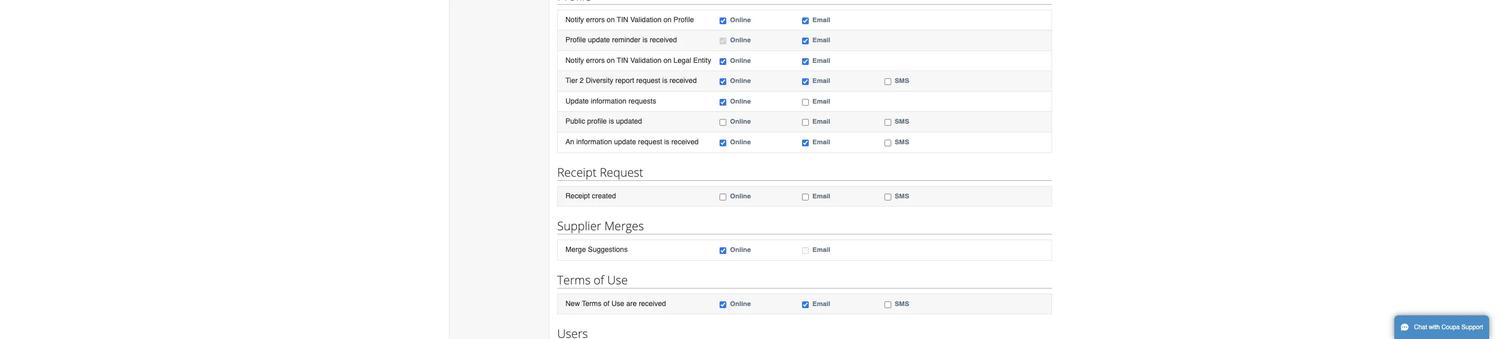 Task type: vqa. For each thing, say whether or not it's contained in the screenshot.
Additional Information image
no



Task type: locate. For each thing, give the bounding box(es) containing it.
1 tin from the top
[[617, 15, 628, 23]]

validation for profile
[[630, 15, 662, 23]]

updated
[[616, 117, 642, 125]]

tier 2 diversity report request is received
[[566, 76, 697, 85]]

merge
[[566, 245, 586, 254]]

received
[[650, 36, 677, 44], [670, 76, 697, 85], [672, 138, 699, 146], [639, 299, 666, 308]]

receipt for receipt created
[[566, 192, 590, 200]]

4 online from the top
[[730, 77, 751, 85]]

validation
[[630, 15, 662, 23], [630, 56, 662, 64]]

an
[[566, 138, 574, 146]]

None checkbox
[[720, 17, 727, 24], [802, 17, 809, 24], [720, 38, 727, 44], [802, 38, 809, 44], [720, 119, 727, 126], [720, 140, 727, 146], [802, 140, 809, 146], [720, 194, 727, 200], [802, 194, 809, 200], [802, 248, 809, 254], [720, 301, 727, 308], [885, 301, 891, 308], [720, 17, 727, 24], [802, 17, 809, 24], [720, 38, 727, 44], [802, 38, 809, 44], [720, 119, 727, 126], [720, 140, 727, 146], [802, 140, 809, 146], [720, 194, 727, 200], [802, 194, 809, 200], [802, 248, 809, 254], [720, 301, 727, 308], [885, 301, 891, 308]]

9 email from the top
[[813, 246, 830, 254]]

validation up reminder
[[630, 15, 662, 23]]

1 vertical spatial notify
[[566, 56, 584, 64]]

email for profile update reminder is received
[[813, 36, 830, 44]]

1 vertical spatial errors
[[586, 56, 605, 64]]

0 vertical spatial tin
[[617, 15, 628, 23]]

errors
[[586, 15, 605, 23], [586, 56, 605, 64]]

3 email from the top
[[813, 57, 830, 64]]

1 online from the top
[[730, 16, 751, 23]]

1 vertical spatial profile
[[566, 36, 586, 44]]

request down updated
[[638, 138, 662, 146]]

8 online from the top
[[730, 192, 751, 200]]

0 vertical spatial information
[[591, 97, 627, 105]]

supplier
[[557, 218, 601, 234]]

3 online from the top
[[730, 57, 751, 64]]

of left are
[[604, 299, 610, 308]]

update down updated
[[614, 138, 636, 146]]

request
[[636, 76, 660, 85], [638, 138, 662, 146]]

0 vertical spatial request
[[636, 76, 660, 85]]

receipt up receipt created
[[557, 164, 597, 180]]

1 email from the top
[[813, 16, 830, 23]]

terms of use
[[557, 272, 628, 288]]

0 vertical spatial validation
[[630, 15, 662, 23]]

0 vertical spatial notify
[[566, 15, 584, 23]]

information for update
[[591, 97, 627, 105]]

receipt request
[[557, 164, 643, 180]]

1 vertical spatial validation
[[630, 56, 662, 64]]

tin
[[617, 15, 628, 23], [617, 56, 628, 64]]

validation up the tier 2 diversity report request is received
[[630, 56, 662, 64]]

notify errors on tin validation on profile
[[566, 15, 694, 23]]

notify up profile update reminder is received
[[566, 15, 584, 23]]

new
[[566, 299, 580, 308]]

information for an
[[576, 138, 612, 146]]

of
[[594, 272, 604, 288], [604, 299, 610, 308]]

receipt
[[557, 164, 597, 180], [566, 192, 590, 200]]

online
[[730, 16, 751, 23], [730, 36, 751, 44], [730, 57, 751, 64], [730, 77, 751, 85], [730, 97, 751, 105], [730, 118, 751, 125], [730, 138, 751, 146], [730, 192, 751, 200], [730, 246, 751, 254], [730, 300, 751, 308]]

1 notify from the top
[[566, 15, 584, 23]]

1 errors from the top
[[586, 15, 605, 23]]

4 email from the top
[[813, 77, 830, 85]]

use left are
[[612, 299, 624, 308]]

0 horizontal spatial profile
[[566, 36, 586, 44]]

sms for are
[[895, 300, 909, 308]]

email for new terms of use are received
[[813, 300, 830, 308]]

terms right new
[[582, 299, 602, 308]]

public
[[566, 117, 585, 125]]

sms
[[895, 77, 909, 85], [895, 118, 909, 125], [895, 138, 909, 146], [895, 192, 909, 200], [895, 300, 909, 308]]

0 vertical spatial receipt
[[557, 164, 597, 180]]

0 vertical spatial update
[[588, 36, 610, 44]]

sms for is
[[895, 138, 909, 146]]

update left reminder
[[588, 36, 610, 44]]

1 horizontal spatial update
[[614, 138, 636, 146]]

terms
[[557, 272, 591, 288], [582, 299, 602, 308]]

update
[[588, 36, 610, 44], [614, 138, 636, 146]]

email for update information requests
[[813, 97, 830, 105]]

online for notify errors on tin validation on profile
[[730, 16, 751, 23]]

profile
[[587, 117, 607, 125]]

of up "new terms of use are received"
[[594, 272, 604, 288]]

email for notify errors on tin validation on legal entity
[[813, 57, 830, 64]]

2 notify from the top
[[566, 56, 584, 64]]

2 tin from the top
[[617, 56, 628, 64]]

6 email from the top
[[813, 118, 830, 125]]

0 vertical spatial of
[[594, 272, 604, 288]]

5 online from the top
[[730, 97, 751, 105]]

8 email from the top
[[813, 192, 830, 200]]

profile
[[674, 15, 694, 23], [566, 36, 586, 44]]

profile up legal
[[674, 15, 694, 23]]

6 online from the top
[[730, 118, 751, 125]]

on
[[607, 15, 615, 23], [664, 15, 672, 23], [607, 56, 615, 64], [664, 56, 672, 64]]

information down profile
[[576, 138, 612, 146]]

errors up diversity
[[586, 56, 605, 64]]

update information requests
[[566, 97, 656, 105]]

email for public profile is updated
[[813, 118, 830, 125]]

online for profile update reminder is received
[[730, 36, 751, 44]]

0 vertical spatial errors
[[586, 15, 605, 23]]

tin down profile update reminder is received
[[617, 56, 628, 64]]

online for tier 2 diversity report request is received
[[730, 77, 751, 85]]

online for notify errors on tin validation on legal entity
[[730, 57, 751, 64]]

2 online from the top
[[730, 36, 751, 44]]

5 email from the top
[[813, 97, 830, 105]]

merges
[[605, 218, 644, 234]]

1 vertical spatial receipt
[[566, 192, 590, 200]]

1 validation from the top
[[630, 15, 662, 23]]

notify up tier
[[566, 56, 584, 64]]

request up requests
[[636, 76, 660, 85]]

on up profile update reminder is received
[[607, 15, 615, 23]]

1 vertical spatial tin
[[617, 56, 628, 64]]

10 email from the top
[[813, 300, 830, 308]]

1 vertical spatial update
[[614, 138, 636, 146]]

information
[[591, 97, 627, 105], [576, 138, 612, 146]]

1 sms from the top
[[895, 77, 909, 85]]

0 vertical spatial terms
[[557, 272, 591, 288]]

10 online from the top
[[730, 300, 751, 308]]

1 vertical spatial request
[[638, 138, 662, 146]]

validation for legal
[[630, 56, 662, 64]]

4 sms from the top
[[895, 192, 909, 200]]

suggestions
[[588, 245, 628, 254]]

profile up tier
[[566, 36, 586, 44]]

0 vertical spatial profile
[[674, 15, 694, 23]]

public profile is updated
[[566, 117, 642, 125]]

supplier merges
[[557, 218, 644, 234]]

merge suggestions
[[566, 245, 628, 254]]

2 validation from the top
[[630, 56, 662, 64]]

tin up profile update reminder is received
[[617, 15, 628, 23]]

report
[[615, 76, 634, 85]]

None checkbox
[[720, 58, 727, 65], [802, 58, 809, 65], [720, 79, 727, 85], [802, 79, 809, 85], [885, 79, 891, 85], [720, 99, 727, 106], [802, 99, 809, 106], [802, 119, 809, 126], [885, 119, 891, 126], [885, 140, 891, 146], [885, 194, 891, 200], [720, 248, 727, 254], [802, 301, 809, 308], [720, 58, 727, 65], [802, 58, 809, 65], [720, 79, 727, 85], [802, 79, 809, 85], [885, 79, 891, 85], [720, 99, 727, 106], [802, 99, 809, 106], [802, 119, 809, 126], [885, 119, 891, 126], [885, 140, 891, 146], [885, 194, 891, 200], [720, 248, 727, 254], [802, 301, 809, 308]]

email for an information update request is received
[[813, 138, 830, 146]]

email for merge suggestions
[[813, 246, 830, 254]]

online for receipt created
[[730, 192, 751, 200]]

errors for notify errors on tin validation on legal entity
[[586, 56, 605, 64]]

is
[[643, 36, 648, 44], [662, 76, 668, 85], [609, 117, 614, 125], [664, 138, 670, 146]]

5 sms from the top
[[895, 300, 909, 308]]

7 email from the top
[[813, 138, 830, 146]]

9 online from the top
[[730, 246, 751, 254]]

information up public profile is updated
[[591, 97, 627, 105]]

receipt left created
[[566, 192, 590, 200]]

diversity
[[586, 76, 613, 85]]

1 vertical spatial information
[[576, 138, 612, 146]]

errors up profile update reminder is received
[[586, 15, 605, 23]]

2 email from the top
[[813, 36, 830, 44]]

3 sms from the top
[[895, 138, 909, 146]]

chat
[[1414, 324, 1427, 331]]

legal
[[674, 56, 691, 64]]

email
[[813, 16, 830, 23], [813, 36, 830, 44], [813, 57, 830, 64], [813, 77, 830, 85], [813, 97, 830, 105], [813, 118, 830, 125], [813, 138, 830, 146], [813, 192, 830, 200], [813, 246, 830, 254], [813, 300, 830, 308]]

notify errors on tin validation on legal entity
[[566, 56, 711, 64]]

an information update request is received
[[566, 138, 699, 146]]

2
[[580, 76, 584, 85]]

notify
[[566, 15, 584, 23], [566, 56, 584, 64]]

7 online from the top
[[730, 138, 751, 146]]

use
[[607, 272, 628, 288], [612, 299, 624, 308]]

use up "new terms of use are received"
[[607, 272, 628, 288]]

2 errors from the top
[[586, 56, 605, 64]]

terms up new
[[557, 272, 591, 288]]

reminder
[[612, 36, 641, 44]]



Task type: describe. For each thing, give the bounding box(es) containing it.
on left legal
[[664, 56, 672, 64]]

are
[[626, 299, 637, 308]]

entity
[[693, 56, 711, 64]]

online for new terms of use are received
[[730, 300, 751, 308]]

online for update information requests
[[730, 97, 751, 105]]

1 vertical spatial terms
[[582, 299, 602, 308]]

errors for notify errors on tin validation on profile
[[586, 15, 605, 23]]

update
[[566, 97, 589, 105]]

online for merge suggestions
[[730, 246, 751, 254]]

1 horizontal spatial profile
[[674, 15, 694, 23]]

notify for notify errors on tin validation on legal entity
[[566, 56, 584, 64]]

receipt created
[[566, 192, 616, 200]]

new terms of use are received
[[566, 299, 666, 308]]

online for public profile is updated
[[730, 118, 751, 125]]

chat with coupa support button
[[1395, 316, 1490, 339]]

sms for request
[[895, 77, 909, 85]]

request
[[600, 164, 643, 180]]

2 sms from the top
[[895, 118, 909, 125]]

chat with coupa support
[[1414, 324, 1484, 331]]

support
[[1462, 324, 1484, 331]]

1 vertical spatial use
[[612, 299, 624, 308]]

created
[[592, 192, 616, 200]]

with
[[1429, 324, 1440, 331]]

coupa
[[1442, 324, 1460, 331]]

notify for notify errors on tin validation on profile
[[566, 15, 584, 23]]

email for tier 2 diversity report request is received
[[813, 77, 830, 85]]

requests
[[629, 97, 656, 105]]

tier
[[566, 76, 578, 85]]

on down profile update reminder is received
[[607, 56, 615, 64]]

email for receipt created
[[813, 192, 830, 200]]

on up notify errors on tin validation on legal entity
[[664, 15, 672, 23]]

profile update reminder is received
[[566, 36, 677, 44]]

receipt for receipt request
[[557, 164, 597, 180]]

email for notify errors on tin validation on profile
[[813, 16, 830, 23]]

tin for legal
[[617, 56, 628, 64]]

0 vertical spatial use
[[607, 272, 628, 288]]

1 vertical spatial of
[[604, 299, 610, 308]]

online for an information update request is received
[[730, 138, 751, 146]]

tin for profile
[[617, 15, 628, 23]]

0 horizontal spatial update
[[588, 36, 610, 44]]



